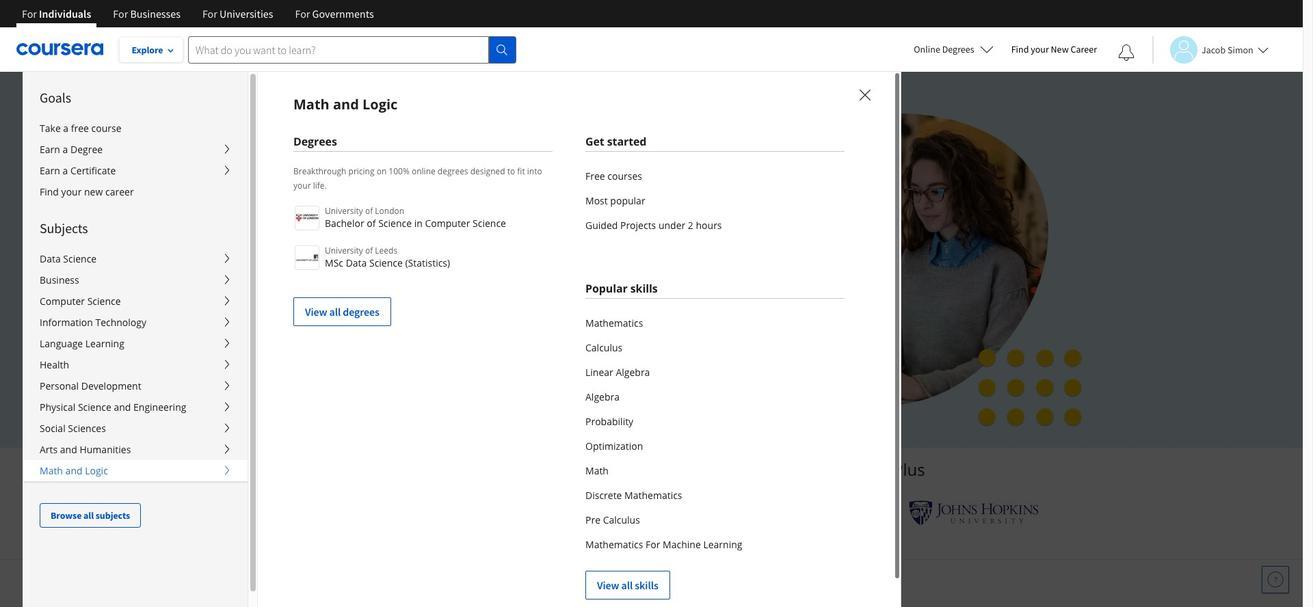 Task type: vqa. For each thing, say whether or not it's contained in the screenshot.
a for free
yes



Task type: locate. For each thing, give the bounding box(es) containing it.
1 vertical spatial view
[[597, 579, 620, 593]]

earn down "earn a degree" in the top of the page
[[40, 164, 60, 177]]

all inside popular skills list
[[622, 579, 633, 593]]

0 vertical spatial earn
[[40, 143, 60, 156]]

1 horizontal spatial degrees
[[943, 43, 975, 55]]

for individuals
[[22, 7, 91, 21]]

take a free course
[[40, 122, 121, 135]]

1 vertical spatial mathematics
[[625, 489, 683, 502]]

1 vertical spatial find
[[40, 185, 59, 198]]

all inside degrees list
[[330, 305, 341, 319]]

0 vertical spatial algebra
[[616, 366, 650, 379]]

a down "earn a degree" in the top of the page
[[63, 164, 68, 177]]

0 vertical spatial learning
[[85, 337, 124, 350]]

for businesses
[[113, 7, 181, 21]]

0 vertical spatial a
[[63, 122, 69, 135]]

1 vertical spatial on
[[638, 192, 657, 212]]

1 horizontal spatial on
[[638, 192, 657, 212]]

0 vertical spatial university
[[325, 205, 363, 217]]

data right msc
[[346, 257, 367, 270]]

of left the leeds
[[365, 245, 373, 257]]

help center image
[[1268, 572, 1284, 588]]

math and logic group
[[23, 71, 902, 608]]

optimization
[[586, 440, 643, 453]]

all down mathematics for machine learning at the bottom of the page
[[622, 579, 633, 593]]

mathematics for mathematics
[[586, 317, 644, 330]]

mathematics down popular skills
[[586, 317, 644, 330]]

close image
[[856, 86, 874, 103], [856, 86, 874, 103], [856, 86, 874, 103], [856, 86, 874, 103], [856, 86, 874, 103], [856, 86, 874, 103], [856, 86, 874, 103]]

0 horizontal spatial to
[[377, 192, 391, 212]]

0 vertical spatial math and logic
[[294, 95, 398, 114]]

math and logic inside popup button
[[40, 465, 108, 478]]

math and logic down arts and humanities
[[40, 465, 108, 478]]

data science
[[40, 252, 97, 265]]

math and logic
[[294, 95, 398, 114], [40, 465, 108, 478]]

1 vertical spatial algebra
[[586, 391, 620, 404]]

0 horizontal spatial math
[[40, 465, 63, 478]]

find down 'earn a certificate'
[[40, 185, 59, 198]]

earn inside earn a degree popup button
[[40, 143, 60, 156]]

science inside popup button
[[63, 252, 97, 265]]

math and logic up coursera plus image
[[294, 95, 398, 114]]

calculus link
[[586, 336, 845, 361]]

for
[[22, 7, 37, 21], [113, 7, 128, 21], [202, 7, 217, 21], [295, 7, 310, 21], [646, 539, 661, 552]]

on left 100%
[[377, 166, 387, 177]]

skills inside list
[[635, 579, 659, 593]]

science down ready at the top
[[369, 257, 403, 270]]

2 horizontal spatial math
[[586, 465, 609, 478]]

0 vertical spatial all
[[330, 305, 341, 319]]

0 horizontal spatial learning
[[85, 337, 124, 350]]

earn a certificate
[[40, 164, 116, 177]]

projects,
[[255, 216, 315, 236]]

for left individuals
[[22, 7, 37, 21]]

learning down pre calculus link
[[704, 539, 743, 552]]

skills down mathematics for machine learning at the bottom of the page
[[635, 579, 659, 593]]

humanities
[[80, 443, 131, 456]]

to left fit
[[508, 166, 515, 177]]

1 horizontal spatial degrees
[[438, 166, 468, 177]]

math down 'arts'
[[40, 465, 63, 478]]

1 vertical spatial math and logic
[[40, 465, 108, 478]]

science down personal development
[[78, 401, 111, 414]]

university down the life.
[[325, 205, 363, 217]]

1 university from the top
[[325, 205, 363, 217]]

in inside unlimited access to 7,000+ world-class courses, hands-on projects, and job-ready certificate programs—all included in your subscription
[[661, 216, 674, 236]]

and up coursera plus image
[[333, 95, 359, 114]]

0 vertical spatial calculus
[[586, 341, 623, 354]]

into
[[527, 166, 542, 177]]

certificate
[[70, 164, 116, 177]]

coursera image
[[16, 38, 103, 60]]

certificate
[[420, 216, 489, 236]]

popular
[[586, 281, 628, 296]]

language learning button
[[23, 333, 248, 354]]

a
[[63, 122, 69, 135], [63, 143, 68, 156], [63, 164, 68, 177]]

logic up coursera plus image
[[363, 95, 398, 114]]

with
[[782, 458, 815, 481]]

1 vertical spatial skills
[[635, 579, 659, 593]]

degrees up the "breakthrough"
[[294, 134, 337, 149]]

0 horizontal spatial find
[[40, 185, 59, 198]]

1 vertical spatial degrees
[[294, 134, 337, 149]]

1 vertical spatial degrees
[[343, 305, 380, 319]]

0 vertical spatial find
[[1012, 43, 1029, 55]]

online degrees button
[[903, 34, 1005, 64]]

of inside university of leeds msc data science (statistics)
[[365, 245, 373, 257]]

math and logic inside menu item
[[294, 95, 398, 114]]

bachelor
[[325, 217, 364, 230]]

coursera plus image
[[255, 128, 463, 149]]

goals
[[40, 89, 71, 106]]

ready
[[377, 216, 416, 236]]

0 vertical spatial computer
[[425, 217, 470, 230]]

university inside university of leeds msc data science (statistics)
[[325, 245, 363, 257]]

university down bachelor
[[325, 245, 363, 257]]

data up "business"
[[40, 252, 61, 265]]

a for free
[[63, 122, 69, 135]]

free courses link
[[586, 164, 845, 189]]

computer
[[425, 217, 470, 230], [40, 295, 85, 308]]

view
[[305, 305, 327, 319], [597, 579, 620, 593]]

view inside degrees list
[[305, 305, 327, 319]]

jacob simon button
[[1153, 36, 1269, 63]]

and
[[333, 95, 359, 114], [319, 216, 346, 236], [114, 401, 131, 414], [60, 443, 77, 456], [661, 458, 690, 481], [65, 465, 82, 478]]

degrees list
[[294, 205, 553, 326]]

learning inside mathematics for machine learning link
[[704, 539, 743, 552]]

0 horizontal spatial degrees
[[294, 134, 337, 149]]

mathematics up pre calculus
[[625, 489, 683, 502]]

msc
[[325, 257, 344, 270]]

1 vertical spatial logic
[[85, 465, 108, 478]]

2 vertical spatial mathematics
[[586, 539, 644, 552]]

pre
[[586, 514, 601, 527]]

1 horizontal spatial all
[[330, 305, 341, 319]]

1 horizontal spatial computer
[[425, 217, 470, 230]]

on inside breakthrough pricing on 100% online degrees designed to fit into your life.
[[377, 166, 387, 177]]

science up "business"
[[63, 252, 97, 265]]

1 horizontal spatial in
[[661, 216, 674, 236]]

learning down information technology
[[85, 337, 124, 350]]

data
[[40, 252, 61, 265], [346, 257, 367, 270]]

in left the 2
[[661, 216, 674, 236]]

1 horizontal spatial learning
[[704, 539, 743, 552]]

earn down the take
[[40, 143, 60, 156]]

1 horizontal spatial to
[[508, 166, 515, 177]]

of left ready at the top
[[367, 217, 376, 230]]

find your new career
[[40, 185, 134, 198]]

university of london logo image
[[295, 206, 320, 231]]

degrees inside math and logic menu item
[[294, 134, 337, 149]]

None search field
[[188, 36, 517, 63]]

subjects
[[96, 510, 130, 522]]

of
[[365, 205, 373, 217], [367, 217, 376, 230], [365, 245, 373, 257]]

to inside breakthrough pricing on 100% online degrees designed to fit into your life.
[[508, 166, 515, 177]]

programs—all
[[493, 216, 593, 236]]

for for businesses
[[113, 7, 128, 21]]

your inside the explore menu element
[[61, 185, 82, 198]]

1 horizontal spatial view
[[597, 579, 620, 593]]

in
[[661, 216, 674, 236], [414, 217, 423, 230]]

language learning
[[40, 337, 124, 350]]

1 vertical spatial university
[[325, 245, 363, 257]]

1 vertical spatial a
[[63, 143, 68, 156]]

0 horizontal spatial on
[[377, 166, 387, 177]]

find inside the explore menu element
[[40, 185, 59, 198]]

of for of
[[365, 205, 373, 217]]

free courses
[[586, 170, 642, 183]]

a left the degree
[[63, 143, 68, 156]]

0 horizontal spatial computer
[[40, 295, 85, 308]]

0 horizontal spatial view
[[305, 305, 327, 319]]

discrete mathematics
[[586, 489, 683, 502]]

0 horizontal spatial logic
[[85, 465, 108, 478]]

0 vertical spatial on
[[377, 166, 387, 177]]

earn
[[40, 143, 60, 156], [40, 164, 60, 177]]

1 horizontal spatial math and logic
[[294, 95, 398, 114]]

1 vertical spatial to
[[377, 192, 391, 212]]

1 horizontal spatial data
[[346, 257, 367, 270]]

0 vertical spatial logic
[[363, 95, 398, 114]]

mathematics
[[586, 317, 644, 330], [625, 489, 683, 502], [586, 539, 644, 552]]

2 university from the top
[[325, 245, 363, 257]]

all for subjects
[[83, 510, 94, 522]]

in down 7,000+
[[414, 217, 423, 230]]

1 vertical spatial computer
[[40, 295, 85, 308]]

a inside popup button
[[63, 143, 68, 156]]

0 horizontal spatial in
[[414, 217, 423, 230]]

earn a degree button
[[23, 139, 248, 160]]

0 vertical spatial degrees
[[438, 166, 468, 177]]

2 vertical spatial all
[[622, 579, 633, 593]]

2 vertical spatial a
[[63, 164, 68, 177]]

for for universities
[[202, 7, 217, 21]]

computer down world-
[[425, 217, 470, 230]]

physical science and engineering
[[40, 401, 186, 414]]

math up coursera plus image
[[294, 95, 330, 114]]

calculus down discrete mathematics
[[603, 514, 640, 527]]

to up ready at the top
[[377, 192, 391, 212]]

of left london
[[365, 205, 373, 217]]

pre calculus
[[586, 514, 640, 527]]

0 horizontal spatial data
[[40, 252, 61, 265]]

on up guided projects under 2 hours
[[638, 192, 657, 212]]

for governments
[[295, 7, 374, 21]]

skills right the popular
[[631, 281, 658, 296]]

courses
[[608, 170, 642, 183]]

earn inside earn a certificate dropdown button
[[40, 164, 60, 177]]

100%
[[389, 166, 410, 177]]

career
[[1071, 43, 1098, 55]]

/month,
[[271, 307, 310, 320]]

math up discrete
[[586, 465, 609, 478]]

data inside university of leeds msc data science (statistics)
[[346, 257, 367, 270]]

all right browse
[[83, 510, 94, 522]]

0 vertical spatial view
[[305, 305, 327, 319]]

close image
[[856, 86, 874, 103], [856, 86, 874, 103], [856, 86, 874, 103], [856, 86, 874, 103], [856, 86, 874, 103], [857, 86, 874, 104]]

degrees inside breakthrough pricing on 100% online degrees designed to fit into your life.
[[438, 166, 468, 177]]

computer inside university of london bachelor of science in computer science
[[425, 217, 470, 230]]

algebra right linear
[[616, 366, 650, 379]]

degrees
[[943, 43, 975, 55], [294, 134, 337, 149]]

probability
[[586, 415, 634, 428]]

view inside popular skills list
[[597, 579, 620, 593]]

view all skills
[[597, 579, 659, 593]]

1 earn from the top
[[40, 143, 60, 156]]

0 vertical spatial mathematics
[[586, 317, 644, 330]]

1 horizontal spatial logic
[[363, 95, 398, 114]]

math and logic menu item
[[257, 71, 901, 608]]

or
[[255, 370, 268, 383]]

earn a certificate button
[[23, 160, 248, 181]]

2 horizontal spatial all
[[622, 579, 633, 593]]

google image
[[523, 501, 597, 526]]

university
[[325, 205, 363, 217], [325, 245, 363, 257]]

linear algebra link
[[586, 361, 845, 385]]

logic down the "humanities"
[[85, 465, 108, 478]]

and up the subscription
[[319, 216, 346, 236]]

to
[[508, 166, 515, 177], [377, 192, 391, 212]]

math link
[[586, 459, 845, 484]]

algebra
[[616, 366, 650, 379], [586, 391, 620, 404]]

your inside unlimited access to 7,000+ world-class courses, hands-on projects, and job-ready certificate programs—all included in your subscription
[[255, 240, 287, 260]]

for left businesses at top
[[113, 7, 128, 21]]

0 vertical spatial degrees
[[943, 43, 975, 55]]

most popular
[[586, 194, 646, 207]]

calculus
[[586, 341, 623, 354], [603, 514, 640, 527]]

1 vertical spatial learning
[[704, 539, 743, 552]]

subjects
[[40, 220, 88, 237]]

to inside unlimited access to 7,000+ world-class courses, hands-on projects, and job-ready certificate programs—all included in your subscription
[[377, 192, 391, 212]]

1 vertical spatial earn
[[40, 164, 60, 177]]

1 horizontal spatial find
[[1012, 43, 1029, 55]]

all left anytime
[[330, 305, 341, 319]]

0 horizontal spatial math and logic
[[40, 465, 108, 478]]

0 horizontal spatial all
[[83, 510, 94, 522]]

subscription
[[291, 240, 377, 260]]

algebra down linear
[[586, 391, 620, 404]]

0 horizontal spatial degrees
[[343, 305, 380, 319]]

mathematics down pre calculus
[[586, 539, 644, 552]]

computer down "business"
[[40, 295, 85, 308]]

jacob
[[1202, 43, 1226, 56]]

unlimited access to 7,000+ world-class courses, hands-on projects, and job-ready certificate programs—all included in your subscription
[[255, 192, 674, 260]]

for inside popular skills list
[[646, 539, 661, 552]]

university of michigan image
[[641, 495, 677, 532]]

for left universities
[[202, 7, 217, 21]]

and down development
[[114, 401, 131, 414]]

1 vertical spatial calculus
[[603, 514, 640, 527]]

view all degrees
[[305, 305, 380, 319]]

all inside button
[[83, 510, 94, 522]]

business button
[[23, 270, 248, 291]]

all for degrees
[[330, 305, 341, 319]]

all for skills
[[622, 579, 633, 593]]

data inside 'data science' popup button
[[40, 252, 61, 265]]

degrees right 'online'
[[943, 43, 975, 55]]

for left governments
[[295, 7, 310, 21]]

1 vertical spatial all
[[83, 510, 94, 522]]

social
[[40, 422, 65, 435]]

individuals
[[39, 7, 91, 21]]

math
[[294, 95, 330, 114], [40, 465, 63, 478], [586, 465, 609, 478]]

find left new
[[1012, 43, 1029, 55]]

university of london bachelor of science in computer science
[[325, 205, 506, 230]]

find for find your new career
[[1012, 43, 1029, 55]]

2 earn from the top
[[40, 164, 60, 177]]

university for bachelor
[[325, 205, 363, 217]]

calculus up linear
[[586, 341, 623, 354]]

university inside university of london bachelor of science in computer science
[[325, 205, 363, 217]]

development
[[81, 380, 141, 393]]

a inside dropdown button
[[63, 164, 68, 177]]

for left machine
[[646, 539, 661, 552]]

mathematics for mathematics for machine learning
[[586, 539, 644, 552]]

a left free
[[63, 122, 69, 135]]

in inside university of london bachelor of science in computer science
[[414, 217, 423, 230]]

probability link
[[586, 410, 845, 435]]

browse all subjects
[[51, 510, 130, 522]]

0 vertical spatial to
[[508, 166, 515, 177]]

information technology button
[[23, 312, 248, 333]]

What do you want to learn? text field
[[188, 36, 489, 63]]



Task type: describe. For each thing, give the bounding box(es) containing it.
popular skills list
[[586, 311, 845, 600]]

get started
[[586, 134, 647, 149]]

fit
[[518, 166, 525, 177]]

or link
[[255, 370, 486, 384]]

$59
[[255, 307, 271, 320]]

show notifications image
[[1119, 44, 1135, 61]]

algebra inside algebra link
[[586, 391, 620, 404]]

free
[[71, 122, 89, 135]]

degrees inside dropdown button
[[943, 43, 975, 55]]

guided projects under 2 hours
[[586, 219, 722, 232]]

degrees inside list
[[343, 305, 380, 319]]

information
[[40, 316, 93, 329]]

anytime
[[346, 307, 385, 320]]

johns hopkins university image
[[909, 501, 1039, 526]]

university for msc
[[325, 245, 363, 257]]

universities
[[569, 458, 657, 481]]

new
[[1051, 43, 1069, 55]]

arts and humanities
[[40, 443, 131, 456]]

for for governments
[[295, 7, 310, 21]]

of for data
[[365, 245, 373, 257]]

and inside dropdown button
[[114, 401, 131, 414]]

earn for earn a certificate
[[40, 164, 60, 177]]

for for individuals
[[22, 7, 37, 21]]

find your new career link
[[1005, 41, 1104, 58]]

information technology
[[40, 316, 146, 329]]

7,000+
[[395, 192, 442, 212]]

simon
[[1228, 43, 1254, 56]]

social sciences
[[40, 422, 106, 435]]

sciences
[[68, 422, 106, 435]]

math inside math link
[[586, 465, 609, 478]]

explore menu element
[[23, 72, 248, 528]]

for universities
[[202, 7, 273, 21]]

career
[[105, 185, 134, 198]]

physical science and engineering button
[[23, 397, 248, 418]]

math inside math and logic popup button
[[40, 465, 63, 478]]

science inside university of leeds msc data science (statistics)
[[369, 257, 403, 270]]

degree
[[70, 143, 103, 156]]

pre calculus link
[[586, 508, 845, 533]]

logic inside popup button
[[85, 465, 108, 478]]

arts
[[40, 443, 58, 456]]

view all skills link
[[586, 571, 670, 600]]

logic inside menu item
[[363, 95, 398, 114]]

science up the leeds
[[378, 217, 412, 230]]

class
[[491, 192, 524, 212]]

and down arts and humanities
[[65, 465, 82, 478]]

personal development button
[[23, 376, 248, 397]]

breakthrough
[[294, 166, 347, 177]]

plus
[[894, 458, 926, 481]]

earn for earn a degree
[[40, 143, 60, 156]]

popular skills
[[586, 281, 658, 296]]

2
[[688, 219, 694, 232]]

$59 /month, cancel anytime
[[255, 307, 385, 320]]

life.
[[313, 180, 327, 192]]

linear algebra
[[586, 366, 650, 379]]

computer science button
[[23, 291, 248, 312]]

science up information technology
[[87, 295, 121, 308]]

a for degree
[[63, 143, 68, 156]]

hands-
[[590, 192, 638, 212]]

university of leeds msc data science (statistics)
[[325, 245, 450, 270]]

discrete
[[586, 489, 622, 502]]

and up university of michigan image
[[661, 458, 690, 481]]

health button
[[23, 354, 248, 376]]

science down class
[[473, 217, 506, 230]]

and inside unlimited access to 7,000+ world-class courses, hands-on projects, and job-ready certificate programs—all included in your subscription
[[319, 216, 346, 236]]

learning inside language learning dropdown button
[[85, 337, 124, 350]]

online
[[412, 166, 436, 177]]

world-
[[446, 192, 491, 212]]

universities
[[220, 7, 273, 21]]

view for view all skills
[[597, 579, 620, 593]]

browse all subjects button
[[40, 504, 141, 528]]

banner navigation
[[11, 0, 385, 38]]

physical
[[40, 401, 75, 414]]

most
[[586, 194, 608, 207]]

leading universities and companies with coursera plus
[[505, 458, 926, 481]]

on inside unlimited access to 7,000+ world-class courses, hands-on projects, and job-ready certificate programs—all included in your subscription
[[638, 192, 657, 212]]

course
[[91, 122, 121, 135]]

designed
[[471, 166, 505, 177]]

explore
[[132, 44, 163, 56]]

and right 'arts'
[[60, 443, 77, 456]]

guided
[[586, 219, 618, 232]]

arts and humanities button
[[23, 439, 248, 461]]

online
[[914, 43, 941, 55]]

a for certificate
[[63, 164, 68, 177]]

unlimited
[[255, 192, 324, 212]]

view for view all degrees
[[305, 305, 327, 319]]

take
[[40, 122, 61, 135]]

hours
[[696, 219, 722, 232]]

mathematics for machine learning
[[586, 539, 743, 552]]

personal
[[40, 380, 79, 393]]

coursera
[[819, 458, 889, 481]]

math and logic button
[[23, 461, 248, 482]]

included
[[597, 216, 657, 236]]

computer inside dropdown button
[[40, 295, 85, 308]]

earn a degree
[[40, 143, 103, 156]]

computer science
[[40, 295, 121, 308]]

engineering
[[133, 401, 186, 414]]

linear
[[586, 366, 614, 379]]

algebra inside the linear algebra link
[[616, 366, 650, 379]]

find for find your new career
[[40, 185, 59, 198]]

university of leeds logo image
[[295, 246, 320, 270]]

your inside breakthrough pricing on 100% online degrees designed to fit into your life.
[[294, 180, 311, 192]]

personal development
[[40, 380, 141, 393]]

mathematics link
[[586, 311, 845, 336]]

free
[[586, 170, 605, 183]]

businesses
[[130, 7, 181, 21]]

1 horizontal spatial math
[[294, 95, 330, 114]]

business
[[40, 274, 79, 287]]

explore button
[[120, 38, 183, 62]]

(statistics)
[[405, 257, 450, 270]]

browse
[[51, 510, 82, 522]]

social sciences button
[[23, 418, 248, 439]]

0 vertical spatial skills
[[631, 281, 658, 296]]

machine
[[663, 539, 701, 552]]

and inside menu item
[[333, 95, 359, 114]]

get started list
[[586, 164, 845, 238]]



